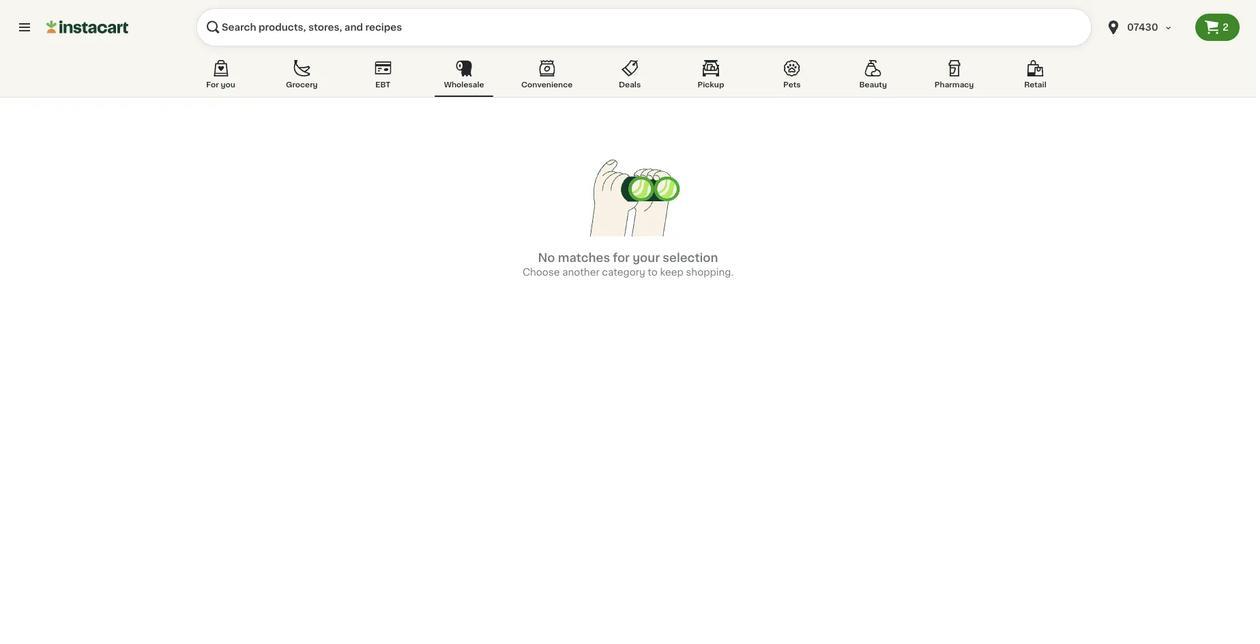 Task type: describe. For each thing, give the bounding box(es) containing it.
deals button
[[601, 57, 660, 97]]

pets
[[784, 81, 801, 88]]

your
[[633, 252, 660, 264]]

pharmacy
[[935, 81, 974, 88]]

ebt
[[376, 81, 391, 88]]

shop categories tab list
[[191, 57, 1065, 97]]

another
[[563, 268, 600, 277]]

convenience
[[522, 81, 573, 88]]

no
[[538, 252, 555, 264]]

07430 button
[[1098, 8, 1196, 46]]

2 button
[[1196, 14, 1240, 41]]

beauty button
[[844, 57, 903, 97]]

07430
[[1128, 23, 1159, 32]]

grocery button
[[273, 57, 331, 97]]

for
[[206, 81, 219, 88]]

pickup button
[[682, 57, 741, 97]]

wholesale button
[[435, 57, 494, 97]]

beauty
[[860, 81, 888, 88]]

matches
[[558, 252, 610, 264]]

retail
[[1025, 81, 1047, 88]]

no matches for your selection choose another category to keep shopping.
[[523, 252, 734, 277]]

convenience button
[[516, 57, 578, 97]]

for you
[[206, 81, 235, 88]]

shopping.
[[686, 268, 734, 277]]

choose
[[523, 268, 560, 277]]



Task type: vqa. For each thing, say whether or not it's contained in the screenshot.
more for Frozen Snacks
no



Task type: locate. For each thing, give the bounding box(es) containing it.
you
[[221, 81, 235, 88]]

wholesale
[[444, 81, 484, 88]]

instacart image
[[46, 19, 128, 35]]

deals
[[619, 81, 641, 88]]

selection
[[663, 252, 719, 264]]

for you button
[[191, 57, 250, 97]]

07430 button
[[1106, 8, 1188, 46]]

retail button
[[1007, 57, 1065, 97]]

None search field
[[197, 8, 1092, 46]]

ebt button
[[354, 57, 413, 97]]

category
[[602, 268, 646, 277]]

pickup
[[698, 81, 725, 88]]

grocery
[[286, 81, 318, 88]]

pets button
[[763, 57, 822, 97]]

Search field
[[197, 8, 1092, 46]]

for
[[613, 252, 630, 264]]

keep
[[660, 268, 684, 277]]

to
[[648, 268, 658, 277]]

pharmacy button
[[925, 57, 984, 97]]

2
[[1223, 23, 1229, 32]]



